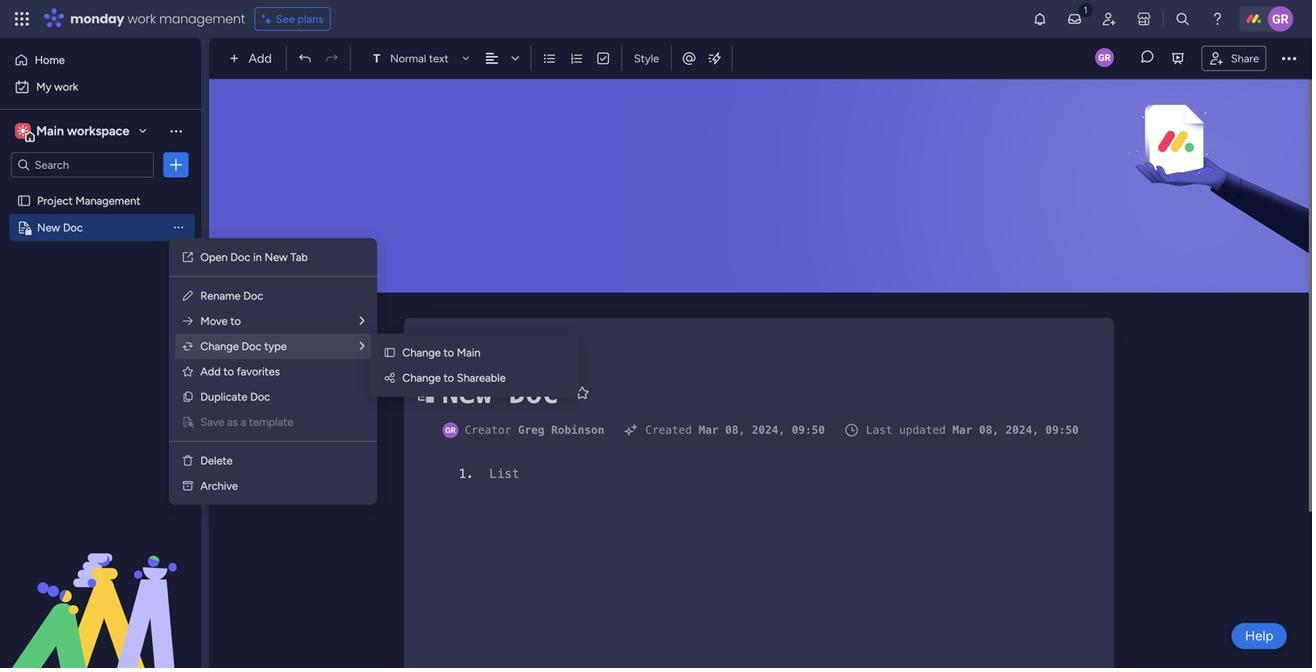 Task type: locate. For each thing, give the bounding box(es) containing it.
main workspace
[[36, 123, 129, 138]]

open doc in new tab
[[200, 251, 308, 264]]

doc right rename
[[243, 289, 263, 303]]

work right my
[[54, 80, 78, 94]]

rename doc image
[[181, 290, 194, 302]]

my work link
[[9, 74, 192, 99]]

plans
[[297, 12, 324, 26]]

1 vertical spatial main
[[457, 346, 481, 359]]

to up the duplicate
[[223, 365, 234, 378]]

list box
[[0, 184, 201, 454]]

change to shareable image
[[383, 372, 396, 384]]

monday
[[70, 10, 124, 28]]

new right in
[[265, 251, 288, 264]]

workspace selection element
[[15, 122, 132, 142]]

add
[[249, 51, 272, 66], [200, 365, 221, 378]]

management
[[159, 10, 245, 28]]

new up 'creator'
[[442, 377, 492, 410]]

doc inside list box
[[63, 221, 83, 234]]

save as a template menu item
[[181, 413, 365, 432]]

share button
[[1202, 46, 1266, 71]]

rename doc
[[200, 289, 263, 303]]

lottie animation element
[[0, 509, 201, 668]]

help button
[[1232, 623, 1287, 649]]

mention image
[[681, 50, 697, 66]]

1 horizontal spatial 09:50
[[1046, 424, 1079, 437]]

mar right updated
[[953, 424, 972, 437]]

work inside option
[[54, 80, 78, 94]]

project
[[37, 194, 73, 208]]

1 image
[[1079, 1, 1093, 19]]

a
[[241, 415, 246, 429]]

add to favorites image up the duplicate doc image
[[181, 365, 194, 378]]

private board image down public board image
[[17, 220, 32, 235]]

add to favorites image up robinson
[[575, 385, 590, 401]]

doc down favorites
[[250, 390, 270, 404]]

1 horizontal spatial new
[[265, 251, 288, 264]]

2024,
[[752, 424, 785, 437], [1006, 424, 1039, 437]]

to right "move"
[[230, 314, 241, 328]]

0 vertical spatial work
[[127, 10, 156, 28]]

rename
[[200, 289, 241, 303]]

to for change to main
[[444, 346, 454, 359]]

doc for open doc in new tab "image"
[[230, 251, 250, 264]]

style button
[[627, 45, 666, 72]]

v2 ellipsis image
[[1282, 48, 1296, 69]]

08, right updated
[[979, 424, 999, 437]]

add to favorites image
[[181, 365, 194, 378], [575, 385, 590, 401]]

1 vertical spatial list arrow image
[[360, 340, 365, 352]]

08,
[[725, 424, 745, 437], [979, 424, 999, 437]]

1 horizontal spatial new doc
[[442, 377, 559, 410]]

main right workspace image in the left of the page
[[36, 123, 64, 138]]

checklist image
[[596, 51, 610, 65]]

list arrow image
[[360, 315, 365, 327], [360, 340, 365, 352]]

list box containing project management
[[0, 184, 201, 454]]

0 vertical spatial main
[[36, 123, 64, 138]]

to up change to shareable
[[444, 346, 454, 359]]

option
[[0, 187, 201, 190]]

change
[[200, 340, 239, 353], [402, 346, 441, 359], [402, 371, 441, 385]]

0 horizontal spatial new
[[37, 221, 60, 234]]

1 vertical spatial private board image
[[415, 384, 434, 403]]

to
[[230, 314, 241, 328], [444, 346, 454, 359], [223, 365, 234, 378], [444, 371, 454, 385]]

my
[[36, 80, 51, 94]]

1 vertical spatial add to favorites image
[[575, 385, 590, 401]]

doc left in
[[230, 251, 250, 264]]

0 vertical spatial new
[[37, 221, 60, 234]]

change right change to main "icon"
[[402, 346, 441, 359]]

1 vertical spatial add
[[200, 365, 221, 378]]

0 vertical spatial new doc
[[37, 221, 83, 234]]

board activity image
[[1095, 48, 1114, 67]]

work right monday
[[127, 10, 156, 28]]

duplicate doc image
[[181, 391, 194, 403]]

.
[[466, 466, 474, 481]]

1 .
[[459, 466, 474, 481]]

update feed image
[[1067, 11, 1083, 27]]

new doc inside field
[[442, 377, 559, 410]]

mar
[[699, 424, 719, 437], [953, 424, 972, 437]]

normal
[[390, 52, 426, 65]]

0 horizontal spatial 09:50
[[792, 424, 825, 437]]

list arrow image for move to
[[360, 315, 365, 327]]

doc
[[63, 221, 83, 234], [230, 251, 250, 264], [243, 289, 263, 303], [242, 340, 262, 353], [509, 377, 559, 410], [250, 390, 270, 404]]

work for monday
[[127, 10, 156, 28]]

to down change to main
[[444, 371, 454, 385]]

select product image
[[14, 11, 30, 27]]

0 horizontal spatial 2024,
[[752, 424, 785, 437]]

new doc up 'creator'
[[442, 377, 559, 410]]

0 horizontal spatial mar
[[699, 424, 719, 437]]

1 vertical spatial work
[[54, 80, 78, 94]]

0 horizontal spatial main
[[36, 123, 64, 138]]

project management
[[37, 194, 140, 208]]

duplicate
[[200, 390, 247, 404]]

2 list arrow image from the top
[[360, 340, 365, 352]]

2 vertical spatial new
[[442, 377, 492, 410]]

archive
[[200, 479, 238, 493]]

new doc
[[37, 221, 83, 234], [442, 377, 559, 410]]

0 horizontal spatial work
[[54, 80, 78, 94]]

1 horizontal spatial main
[[457, 346, 481, 359]]

2 08, from the left
[[979, 424, 999, 437]]

greg robinson image
[[1268, 6, 1293, 32]]

0 horizontal spatial 08,
[[725, 424, 745, 437]]

0 vertical spatial add
[[249, 51, 272, 66]]

New Doc field
[[438, 373, 563, 414]]

1 2024, from the left
[[752, 424, 785, 437]]

workspace options image
[[168, 123, 184, 139]]

last
[[866, 424, 893, 437]]

undo ⌘+z image
[[298, 51, 312, 65]]

management
[[75, 194, 140, 208]]

2 2024, from the left
[[1006, 424, 1039, 437]]

0 horizontal spatial add to favorites image
[[181, 365, 194, 378]]

creator
[[465, 424, 511, 437]]

main workspace button
[[11, 118, 154, 144]]

1 horizontal spatial 2024,
[[1006, 424, 1039, 437]]

options image
[[168, 157, 184, 173]]

0 vertical spatial private board image
[[17, 220, 32, 235]]

see
[[276, 12, 295, 26]]

1 horizontal spatial mar
[[953, 424, 972, 437]]

doc down project management on the top left
[[63, 221, 83, 234]]

add for add to favorites
[[200, 365, 221, 378]]

08, right "created"
[[725, 424, 745, 437]]

home
[[35, 53, 65, 67]]

new doc down project
[[37, 221, 83, 234]]

1 vertical spatial new doc
[[442, 377, 559, 410]]

add inside dropdown button
[[249, 51, 272, 66]]

0 horizontal spatial private board image
[[17, 220, 32, 235]]

template
[[249, 415, 293, 429]]

workspace image
[[15, 122, 31, 140]]

main up shareable at the bottom left
[[457, 346, 481, 359]]

1 vertical spatial new
[[265, 251, 288, 264]]

change to main
[[402, 346, 481, 359]]

home option
[[9, 47, 192, 73]]

2 horizontal spatial new
[[442, 377, 492, 410]]

add to favorites
[[200, 365, 280, 378]]

change right change to shareable image
[[402, 371, 441, 385]]

change down move to
[[200, 340, 239, 353]]

0 vertical spatial list arrow image
[[360, 315, 365, 327]]

my work option
[[9, 74, 192, 99]]

1 list arrow image from the top
[[360, 315, 365, 327]]

0 horizontal spatial new doc
[[37, 221, 83, 234]]

see plans
[[276, 12, 324, 26]]

new down project
[[37, 221, 60, 234]]

1 horizontal spatial work
[[127, 10, 156, 28]]

1 horizontal spatial private board image
[[415, 384, 434, 403]]

0 horizontal spatial add
[[200, 365, 221, 378]]

main
[[36, 123, 64, 138], [457, 346, 481, 359]]

private board image
[[17, 220, 32, 235], [415, 384, 434, 403]]

mar right "created"
[[699, 424, 719, 437]]

monday work management
[[70, 10, 245, 28]]

1 horizontal spatial add
[[249, 51, 272, 66]]

work
[[127, 10, 156, 28], [54, 80, 78, 94]]

09:50
[[792, 424, 825, 437], [1046, 424, 1079, 437]]

invite members image
[[1102, 11, 1117, 27]]

1 horizontal spatial 08,
[[979, 424, 999, 437]]

add left undo ⌘+z icon
[[249, 51, 272, 66]]

add up the duplicate
[[200, 365, 221, 378]]

archive image
[[181, 480, 194, 492]]

save as a template
[[200, 415, 293, 429]]

new
[[37, 221, 60, 234], [265, 251, 288, 264], [442, 377, 492, 410]]

1
[[459, 466, 466, 481]]

private board image right change to shareable image
[[415, 384, 434, 403]]

open
[[200, 251, 228, 264]]

doc up the creator greg robinson
[[509, 377, 559, 410]]

favorites
[[237, 365, 280, 378]]

1 08, from the left
[[725, 424, 745, 437]]

home link
[[9, 47, 192, 73]]

doc left type
[[242, 340, 262, 353]]



Task type: vqa. For each thing, say whether or not it's contained in the screenshot.
COLUMN
no



Task type: describe. For each thing, give the bounding box(es) containing it.
doc for change doc type icon
[[242, 340, 262, 353]]

change for change to shareable
[[402, 371, 441, 385]]

help
[[1245, 628, 1274, 644]]

numbered list image
[[569, 51, 583, 65]]

menu image
[[380, 468, 392, 480]]

change doc type
[[200, 340, 287, 353]]

main inside workspace selection element
[[36, 123, 64, 138]]

1 horizontal spatial add to favorites image
[[575, 385, 590, 401]]

lottie animation image
[[0, 509, 201, 668]]

1 mar from the left
[[699, 424, 719, 437]]

save
[[200, 415, 224, 429]]

change for change doc type
[[200, 340, 239, 353]]

add for add
[[249, 51, 272, 66]]

normal text
[[390, 52, 449, 65]]

list arrow image for change doc type
[[360, 340, 365, 352]]

type
[[264, 340, 287, 353]]

creator greg robinson
[[465, 424, 604, 437]]

move
[[200, 314, 228, 328]]

1 09:50 from the left
[[792, 424, 825, 437]]

dynamic values image
[[707, 50, 722, 66]]

change to main image
[[383, 346, 396, 359]]

change to shareable
[[402, 371, 506, 385]]

tab
[[290, 251, 308, 264]]

see plans button
[[255, 7, 331, 31]]

created mar 08, 2024, 09:50
[[645, 424, 825, 437]]

as
[[227, 415, 238, 429]]

open doc in new tab image
[[181, 251, 194, 264]]

0 vertical spatial add to favorites image
[[181, 365, 194, 378]]

public board image
[[17, 193, 32, 208]]

move to image
[[181, 315, 194, 327]]

greg
[[518, 424, 545, 437]]

add button
[[223, 46, 281, 71]]

style
[[634, 52, 659, 65]]

to for move to
[[230, 314, 241, 328]]

last updated mar 08, 2024, 09:50
[[866, 424, 1079, 437]]

shareable
[[457, 371, 506, 385]]

workspace
[[67, 123, 129, 138]]

robinson
[[551, 424, 604, 437]]

save as a template image
[[181, 416, 194, 428]]

in
[[253, 251, 262, 264]]

2 mar from the left
[[953, 424, 972, 437]]

workspace image
[[17, 122, 28, 140]]

duplicate doc
[[200, 390, 270, 404]]

change for change to main
[[402, 346, 441, 359]]

move to
[[200, 314, 241, 328]]

notifications image
[[1032, 11, 1048, 27]]

help image
[[1210, 11, 1225, 27]]

monday marketplace image
[[1136, 11, 1152, 27]]

to for change to shareable
[[444, 371, 454, 385]]

doc for rename doc 'icon'
[[243, 289, 263, 303]]

bulleted list image
[[542, 51, 557, 65]]

text
[[429, 52, 449, 65]]

to for add to favorites
[[223, 365, 234, 378]]

private board image inside list box
[[17, 220, 32, 235]]

Search in workspace field
[[33, 156, 132, 174]]

work for my
[[54, 80, 78, 94]]

change doc type image
[[181, 340, 194, 353]]

created
[[645, 424, 692, 437]]

share
[[1231, 51, 1259, 65]]

my work
[[36, 80, 78, 94]]

2 09:50 from the left
[[1046, 424, 1079, 437]]

delete image
[[181, 454, 194, 467]]

doc for the duplicate doc image
[[250, 390, 270, 404]]

delete
[[200, 454, 233, 468]]

doc inside field
[[509, 377, 559, 410]]

search everything image
[[1175, 11, 1191, 27]]

updated
[[899, 424, 946, 437]]

new inside field
[[442, 377, 492, 410]]



